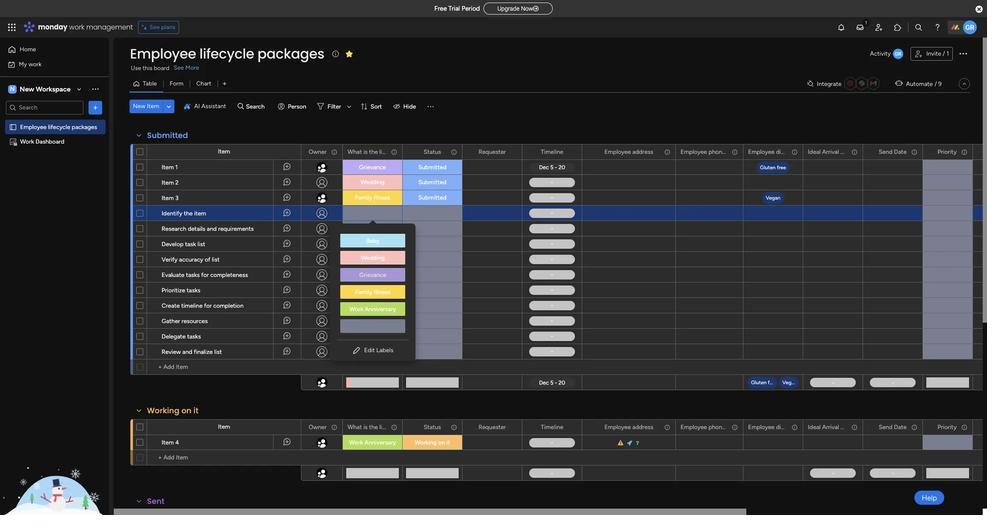 Task type: vqa. For each thing, say whether or not it's contained in the screenshot.
Upgrade
yes



Task type: locate. For each thing, give the bounding box(es) containing it.
is
[[364, 148, 368, 155], [364, 424, 368, 431]]

0 vertical spatial employee dietary restriction field
[[746, 147, 824, 157]]

0 vertical spatial what
[[348, 148, 362, 155]]

what is the life event?
[[348, 148, 407, 155], [348, 424, 407, 431]]

and right details
[[207, 225, 217, 233]]

number
[[727, 148, 748, 155], [727, 424, 748, 431]]

workspace image
[[8, 84, 17, 94]]

1 is from the top
[[364, 148, 368, 155]]

2 life from the top
[[380, 424, 388, 431]]

column information image for owner
[[331, 424, 338, 431]]

2 illness from the top
[[374, 289, 391, 296]]

1 vertical spatial anniversary
[[365, 439, 396, 447]]

2 family illness from the top
[[355, 289, 391, 296]]

0 vertical spatial family
[[355, 194, 372, 201]]

ideal arrival date
[[808, 148, 854, 155], [808, 424, 854, 431]]

1 vertical spatial option
[[340, 319, 405, 333]]

0 vertical spatial gluten free
[[760, 165, 786, 171]]

1 vertical spatial gluten
[[751, 380, 767, 386]]

0 horizontal spatial packages
[[72, 123, 97, 131]]

1 vertical spatial owner field
[[307, 423, 329, 432]]

1 vertical spatial owner
[[309, 424, 327, 431]]

see left plans
[[150, 24, 160, 31]]

tasks down "resources"
[[187, 333, 201, 340]]

1 priority from the top
[[938, 148, 957, 155]]

employee address for 2nd employee address field from the bottom of the page
[[605, 148, 654, 155]]

0 vertical spatial ideal
[[808, 148, 821, 155]]

1 vertical spatial working
[[415, 439, 437, 447]]

select product image
[[8, 23, 16, 32]]

0 vertical spatial work
[[69, 22, 84, 32]]

1 status from the top
[[424, 148, 441, 155]]

2 owner from the top
[[309, 424, 327, 431]]

option
[[0, 119, 109, 121], [340, 319, 405, 333]]

column information image for what is the life event?
[[391, 149, 398, 155]]

the
[[369, 148, 378, 155], [184, 210, 193, 217], [369, 424, 378, 431]]

phone
[[709, 148, 726, 155], [709, 424, 726, 431]]

Sent field
[[145, 496, 167, 507]]

new inside workspace selection element
[[20, 85, 34, 93]]

0 vertical spatial life
[[380, 148, 388, 155]]

employee lifecycle packages
[[130, 44, 325, 63], [20, 123, 97, 131]]

add view image
[[223, 81, 226, 87]]

restriction for second the employee dietary restriction field from the top of the page
[[797, 424, 824, 431]]

1 vertical spatial tasks
[[187, 287, 201, 294]]

1 horizontal spatial lifecycle
[[200, 44, 254, 63]]

0 vertical spatial it
[[194, 405, 199, 416]]

options image for 2nd owner field
[[331, 420, 337, 435]]

column information image for send date
[[911, 149, 918, 155]]

1 event? from the top
[[389, 148, 407, 155]]

0 horizontal spatial work
[[29, 61, 42, 68]]

sort button
[[357, 100, 387, 113]]

work anniversary option
[[340, 302, 405, 316]]

lottie animation image
[[0, 429, 109, 515]]

family inside option
[[355, 289, 373, 296]]

and left the finalize
[[182, 349, 192, 356]]

1 + add item text field from the top
[[151, 362, 297, 373]]

2 is from the top
[[364, 424, 368, 431]]

Priority field
[[936, 147, 959, 157], [936, 423, 959, 432]]

working inside field
[[147, 405, 180, 416]]

2 employee address from the top
[[605, 424, 654, 431]]

2 ideal arrival date field from the top
[[806, 423, 854, 432]]

dapulse rightstroke image
[[533, 6, 539, 12]]

2 status from the top
[[424, 424, 441, 431]]

2 arrival from the top
[[823, 424, 839, 431]]

1 employee phone number from the top
[[681, 148, 748, 155]]

column information image
[[391, 149, 398, 155], [911, 149, 918, 155], [331, 424, 338, 431], [664, 424, 671, 431], [792, 424, 799, 431], [961, 424, 968, 431]]

item 2
[[162, 179, 179, 186]]

employee lifecycle packages up dashboard
[[20, 123, 97, 131]]

1 vertical spatial employee dietary restriction field
[[746, 423, 824, 432]]

item 3
[[162, 195, 179, 202]]

1 horizontal spatial new
[[133, 103, 146, 110]]

lifecycle
[[200, 44, 254, 63], [48, 123, 70, 131]]

tasks
[[186, 272, 200, 279], [187, 287, 201, 294], [187, 333, 201, 340]]

more
[[185, 64, 199, 71]]

1 ideal arrival date from the top
[[808, 148, 854, 155]]

3
[[175, 195, 179, 202]]

employee phone number for 2nd employee phone number field from the bottom of the page
[[681, 148, 748, 155]]

show board description image
[[331, 50, 341, 58]]

vegan
[[766, 195, 781, 201], [783, 380, 797, 386]]

tasks down accuracy
[[186, 272, 200, 279]]

Requester field
[[477, 147, 508, 157], [477, 423, 508, 432]]

gluten free
[[760, 165, 786, 171], [751, 380, 777, 386]]

1 vertical spatial work
[[29, 61, 42, 68]]

2 requester from the top
[[479, 424, 506, 431]]

invite
[[927, 50, 942, 57]]

0 horizontal spatial vegan
[[766, 195, 781, 201]]

1 vertical spatial requester field
[[477, 423, 508, 432]]

2 dietary from the top
[[776, 424, 795, 431]]

1 requester from the top
[[479, 148, 506, 155]]

1 vertical spatial employee phone number field
[[679, 423, 748, 432]]

employee address
[[605, 148, 654, 155], [605, 424, 654, 431]]

0 vertical spatial 1
[[947, 50, 949, 57]]

edit labels button
[[337, 344, 409, 358]]

arrival
[[823, 148, 839, 155], [823, 424, 839, 431]]

2 employee phone number field from the top
[[679, 423, 748, 432]]

monday work management
[[38, 22, 133, 32]]

1 vertical spatial illness
[[374, 289, 391, 296]]

2 ideal from the top
[[808, 424, 821, 431]]

Timeline field
[[539, 147, 566, 157], [539, 423, 566, 432]]

1 owner from the top
[[309, 148, 327, 155]]

2 timeline from the top
[[541, 424, 564, 431]]

Working on it field
[[145, 405, 201, 417]]

1 vertical spatial list
[[212, 256, 220, 263]]

automate
[[907, 80, 933, 87]]

1 illness from the top
[[374, 194, 390, 201]]

1 vertical spatial send
[[879, 424, 893, 431]]

list box
[[0, 118, 109, 264], [330, 227, 416, 340]]

work right 'monday'
[[69, 22, 84, 32]]

2 vertical spatial the
[[369, 424, 378, 431]]

dapulse integrations image
[[808, 81, 814, 87]]

2 what is the life event? field from the top
[[346, 423, 407, 432]]

new for new item
[[133, 103, 146, 110]]

warning image
[[618, 441, 625, 446]]

priority for 1st priority field from the bottom of the page
[[938, 424, 957, 431]]

upgrade now link
[[484, 2, 553, 14]]

work
[[69, 22, 84, 32], [29, 61, 42, 68]]

for for timeline
[[204, 302, 212, 310]]

employee phone number
[[681, 148, 748, 155], [681, 424, 748, 431]]

1 up 2
[[175, 164, 178, 171]]

2 what is the life event? from the top
[[348, 424, 407, 431]]

2 number from the top
[[727, 424, 748, 431]]

2 family from the top
[[355, 289, 373, 296]]

1 horizontal spatial 1
[[947, 50, 949, 57]]

activity button
[[867, 47, 908, 61]]

packages
[[258, 44, 325, 63], [72, 123, 97, 131]]

options image for 1st ideal arrival date field
[[851, 145, 857, 159]]

free
[[777, 165, 786, 171], [768, 380, 777, 386]]

task
[[185, 241, 196, 248]]

1 life from the top
[[380, 148, 388, 155]]

item inside new item button
[[147, 103, 159, 110]]

1 number from the top
[[727, 148, 748, 155]]

options image
[[91, 103, 100, 112], [331, 145, 337, 159], [664, 145, 670, 159], [731, 145, 737, 159], [911, 145, 917, 159], [961, 145, 967, 159], [390, 420, 396, 435], [450, 420, 456, 435], [961, 420, 967, 435]]

1 ideal from the top
[[808, 148, 821, 155]]

0 vertical spatial status field
[[422, 147, 443, 157]]

Employee address field
[[603, 147, 656, 157], [603, 423, 656, 432]]

public board image
[[9, 123, 17, 131]]

1 vertical spatial send date
[[879, 424, 907, 431]]

work inside work anniversary option
[[350, 306, 363, 313]]

arrow down image
[[344, 101, 355, 112]]

new right n
[[20, 85, 34, 93]]

0 vertical spatial priority field
[[936, 147, 959, 157]]

Status field
[[422, 147, 443, 157], [422, 423, 443, 432]]

1 timeline from the top
[[541, 148, 564, 155]]

accuracy
[[179, 256, 203, 263]]

1 image
[[863, 18, 870, 27]]

work anniversary
[[350, 306, 396, 313], [349, 439, 396, 447]]

1 vertical spatial lifecycle
[[48, 123, 70, 131]]

list for of
[[212, 256, 220, 263]]

private dashboard image
[[9, 138, 17, 146]]

column information image for priority
[[961, 424, 968, 431]]

free trial period
[[435, 5, 480, 12]]

inbox image
[[856, 23, 865, 32]]

1 requester field from the top
[[477, 147, 508, 157]]

0 vertical spatial requester field
[[477, 147, 508, 157]]

Search field
[[244, 101, 270, 112]]

lifecycle up dashboard
[[48, 123, 70, 131]]

Employee phone number field
[[679, 147, 748, 157], [679, 423, 748, 432]]

1 what is the life event? from the top
[[348, 148, 407, 155]]

0 vertical spatial number
[[727, 148, 748, 155]]

illness
[[374, 194, 390, 201], [374, 289, 391, 296]]

employee address for 2nd employee address field from the top of the page
[[605, 424, 654, 431]]

tasks for evaluate
[[186, 272, 200, 279]]

1 vertical spatial grievance
[[359, 272, 386, 279]]

1 horizontal spatial work
[[69, 22, 84, 32]]

0 vertical spatial is
[[364, 148, 368, 155]]

date
[[841, 148, 854, 155], [894, 148, 907, 155], [841, 424, 854, 431], [894, 424, 907, 431]]

+ Add Item text field
[[151, 362, 297, 373], [151, 453, 297, 463]]

for right the timeline
[[204, 302, 212, 310]]

1 vertical spatial send date field
[[877, 423, 909, 432]]

automate / 9
[[907, 80, 942, 87]]

0 vertical spatial packages
[[258, 44, 325, 63]]

edit labels
[[364, 347, 394, 354]]

1 horizontal spatial see
[[174, 64, 184, 71]]

anniversary inside option
[[365, 306, 396, 313]]

evaluate tasks for completeness
[[162, 272, 248, 279]]

work anniversary inside option
[[350, 306, 396, 313]]

1 horizontal spatial /
[[943, 50, 946, 57]]

autopilot image
[[896, 78, 903, 89]]

Search in workspace field
[[18, 103, 71, 112]]

work inside button
[[29, 61, 42, 68]]

monday
[[38, 22, 67, 32]]

2 + add item text field from the top
[[151, 453, 297, 463]]

0 horizontal spatial employee lifecycle packages
[[20, 123, 97, 131]]

1 vertical spatial restriction
[[797, 424, 824, 431]]

Ideal Arrival Date field
[[806, 147, 854, 157], [806, 423, 854, 432]]

dapulse close image
[[976, 5, 983, 14]]

2 send date from the top
[[879, 424, 907, 431]]

Send Date field
[[877, 147, 909, 157], [877, 423, 909, 432]]

list
[[198, 241, 205, 248], [212, 256, 220, 263], [214, 349, 222, 356]]

0 vertical spatial ideal arrival date field
[[806, 147, 854, 157]]

options image for 2nd the employee dietary restriction field from the bottom
[[791, 145, 797, 159]]

1 ideal arrival date field from the top
[[806, 147, 854, 157]]

1 what from the top
[[348, 148, 362, 155]]

prioritize
[[162, 287, 185, 294]]

list box containing employee lifecycle packages
[[0, 118, 109, 264]]

employee lifecycle packages up add view image
[[130, 44, 325, 63]]

1 vertical spatial status
[[424, 424, 441, 431]]

research
[[162, 225, 186, 233]]

0 horizontal spatial see
[[150, 24, 160, 31]]

working
[[147, 405, 180, 416], [415, 439, 437, 447]]

sent
[[147, 496, 165, 507]]

1 vertical spatial life
[[380, 424, 388, 431]]

2 employee phone number from the top
[[681, 424, 748, 431]]

tasks up the timeline
[[187, 287, 201, 294]]

list right of
[[212, 256, 220, 263]]

invite members image
[[875, 23, 884, 32]]

rocket image
[[627, 441, 633, 446]]

see
[[150, 24, 160, 31], [174, 64, 184, 71]]

2 priority field from the top
[[936, 423, 959, 432]]

requester
[[479, 148, 506, 155], [479, 424, 506, 431]]

employee
[[130, 44, 196, 63], [20, 123, 47, 131], [605, 148, 631, 155], [681, 148, 707, 155], [748, 148, 775, 155], [605, 424, 631, 431], [681, 424, 707, 431], [748, 424, 775, 431]]

list right the task
[[198, 241, 205, 248]]

0 vertical spatial requester
[[479, 148, 506, 155]]

lifecycle up add view image
[[200, 44, 254, 63]]

2 requester field from the top
[[477, 423, 508, 432]]

tasks for prioritize
[[187, 287, 201, 294]]

1 horizontal spatial vegan
[[783, 380, 797, 386]]

tasks for delegate
[[187, 333, 201, 340]]

0 vertical spatial working
[[147, 405, 180, 416]]

option down work anniversary option
[[340, 319, 405, 333]]

life
[[380, 148, 388, 155], [380, 424, 388, 431]]

0 vertical spatial timeline
[[541, 148, 564, 155]]

1 vertical spatial what is the life event?
[[348, 424, 407, 431]]

1 vertical spatial priority field
[[936, 423, 959, 432]]

item
[[147, 103, 159, 110], [218, 148, 230, 155], [162, 164, 174, 171], [162, 179, 174, 186], [162, 195, 174, 202], [218, 423, 230, 431], [162, 439, 174, 447]]

0 vertical spatial employee address
[[605, 148, 654, 155]]

/ for 9
[[935, 80, 937, 87]]

grievance inside option
[[359, 272, 386, 279]]

0 horizontal spatial working on it
[[147, 405, 199, 416]]

1 vertical spatial and
[[182, 349, 192, 356]]

1 restriction from the top
[[797, 148, 824, 155]]

restriction
[[797, 148, 824, 155], [797, 424, 824, 431]]

1 horizontal spatial employee lifecycle packages
[[130, 44, 325, 63]]

1 vertical spatial it
[[447, 439, 450, 447]]

employee phone number for first employee phone number field from the bottom of the page
[[681, 424, 748, 431]]

1 vertical spatial new
[[133, 103, 146, 110]]

1 vertical spatial work anniversary
[[349, 439, 396, 447]]

0 vertical spatial on
[[182, 405, 192, 416]]

angle down image
[[167, 103, 171, 110]]

home button
[[5, 43, 92, 56]]

2 restriction from the top
[[797, 424, 824, 431]]

timeline
[[541, 148, 564, 155], [541, 424, 564, 431]]

what is the life event? for second what is the life event? field from the top
[[348, 424, 407, 431]]

work for monday
[[69, 22, 84, 32]]

options image for second the employee dietary restriction field from the top of the page
[[791, 420, 797, 435]]

use this board see more
[[131, 64, 199, 72]]

1 right invite
[[947, 50, 949, 57]]

2 employee address field from the top
[[603, 423, 656, 432]]

1 what is the life event? field from the top
[[346, 147, 407, 157]]

what for second what is the life event? field from the top
[[348, 424, 362, 431]]

1 vertical spatial vegan
[[783, 380, 797, 386]]

/ right invite
[[943, 50, 946, 57]]

invite / 1 button
[[911, 47, 953, 61]]

grievance option
[[340, 268, 405, 282]]

edit
[[364, 347, 375, 354]]

wedding option
[[340, 251, 405, 265]]

2 timeline field from the top
[[539, 423, 566, 432]]

for down of
[[201, 272, 209, 279]]

1 vertical spatial /
[[935, 80, 937, 87]]

0 vertical spatial dietary
[[776, 148, 795, 155]]

new
[[20, 85, 34, 93], [133, 103, 146, 110]]

work for my
[[29, 61, 42, 68]]

1 vertical spatial employee address field
[[603, 423, 656, 432]]

/ inside button
[[943, 50, 946, 57]]

see plans button
[[138, 21, 179, 34]]

2 vertical spatial list
[[214, 349, 222, 356]]

2 priority from the top
[[938, 424, 957, 431]]

2 employee dietary restriction from the top
[[748, 424, 824, 431]]

0 vertical spatial for
[[201, 272, 209, 279]]

completeness
[[210, 272, 248, 279]]

0 vertical spatial phone
[[709, 148, 726, 155]]

integrate
[[817, 80, 842, 87]]

1 vertical spatial timeline field
[[539, 423, 566, 432]]

0 vertical spatial employee phone number field
[[679, 147, 748, 157]]

option down search in workspace field
[[0, 119, 109, 121]]

0 horizontal spatial list box
[[0, 118, 109, 264]]

/ left 9
[[935, 80, 937, 87]]

see left more
[[174, 64, 184, 71]]

1 vertical spatial timeline
[[541, 424, 564, 431]]

apps image
[[894, 23, 902, 32]]

0 vertical spatial see
[[150, 24, 160, 31]]

work right my
[[29, 61, 42, 68]]

new down table button
[[133, 103, 146, 110]]

2 ideal arrival date from the top
[[808, 424, 854, 431]]

life for 1st what is the life event? field from the top
[[380, 148, 388, 155]]

1 phone from the top
[[709, 148, 726, 155]]

1 vertical spatial + add item text field
[[151, 453, 297, 463]]

requirements
[[218, 225, 254, 233]]

0 vertical spatial wedding
[[361, 179, 385, 186]]

0 vertical spatial + add item text field
[[151, 362, 297, 373]]

1 vertical spatial is
[[364, 424, 368, 431]]

hide button
[[390, 100, 421, 113]]

it
[[194, 405, 199, 416], [447, 439, 450, 447]]

baby
[[366, 237, 380, 245]]

What is the life event? field
[[346, 147, 407, 157], [346, 423, 407, 432]]

event?
[[389, 148, 407, 155], [389, 424, 407, 431]]

Owner field
[[307, 147, 329, 157], [307, 423, 329, 432]]

2 wedding from the top
[[361, 254, 385, 262]]

0 vertical spatial owner field
[[307, 147, 329, 157]]

1 send date from the top
[[879, 148, 907, 155]]

0 vertical spatial send date field
[[877, 147, 909, 157]]

/ for 1
[[943, 50, 946, 57]]

working on it
[[147, 405, 199, 416], [415, 439, 450, 447]]

notifications image
[[837, 23, 846, 32]]

now
[[521, 5, 533, 12]]

1 status field from the top
[[422, 147, 443, 157]]

options image
[[958, 48, 969, 58], [390, 145, 396, 159], [450, 145, 456, 159], [851, 145, 857, 159], [791, 145, 797, 159], [331, 420, 337, 435], [664, 420, 670, 435], [731, 420, 737, 435], [851, 420, 857, 435], [911, 420, 917, 435], [791, 420, 797, 435]]

column information image
[[331, 149, 338, 155], [451, 149, 458, 155], [664, 149, 671, 155], [732, 149, 739, 155], [792, 149, 799, 155], [852, 149, 858, 155], [961, 149, 968, 155], [391, 424, 398, 431], [451, 424, 458, 431], [732, 424, 739, 431], [852, 424, 858, 431], [911, 424, 918, 431]]

1 horizontal spatial packages
[[258, 44, 325, 63]]

ai logo image
[[184, 103, 191, 110]]

see plans
[[150, 24, 175, 31]]

0 vertical spatial employee phone number
[[681, 148, 748, 155]]

1 employee address from the top
[[605, 148, 654, 155]]

1 vertical spatial phone
[[709, 424, 726, 431]]

1 horizontal spatial on
[[438, 439, 445, 447]]

1 vertical spatial packages
[[72, 123, 97, 131]]

new inside button
[[133, 103, 146, 110]]

Employee dietary restriction field
[[746, 147, 824, 157], [746, 423, 824, 432]]

gather
[[162, 318, 180, 325]]

2 vertical spatial tasks
[[187, 333, 201, 340]]

list right the finalize
[[214, 349, 222, 356]]

life for second what is the life event? field from the top
[[380, 424, 388, 431]]

what is the life event? for 1st what is the life event? field from the top
[[348, 148, 407, 155]]

1 vertical spatial see
[[174, 64, 184, 71]]

0 vertical spatial employee dietary restriction
[[748, 148, 824, 155]]

2 what from the top
[[348, 424, 362, 431]]

0 vertical spatial /
[[943, 50, 946, 57]]

item 1
[[162, 164, 178, 171]]



Task type: describe. For each thing, give the bounding box(es) containing it.
2 status field from the top
[[422, 423, 443, 432]]

options image for first ideal arrival date field from the bottom
[[851, 420, 857, 435]]

workspace
[[36, 85, 71, 93]]

assistant
[[201, 103, 226, 110]]

list for finalize
[[214, 349, 222, 356]]

1 employee dietary restriction field from the top
[[746, 147, 824, 157]]

2 employee dietary restriction field from the top
[[746, 423, 824, 432]]

0 vertical spatial list
[[198, 241, 205, 248]]

upgrade
[[498, 5, 520, 12]]

requester for first requester field from the bottom
[[479, 424, 506, 431]]

activity
[[870, 50, 891, 57]]

review
[[162, 349, 181, 356]]

options image for first status field from the top
[[450, 145, 456, 159]]

is for 1st what is the life event? field from the top
[[364, 148, 368, 155]]

1 vertical spatial free
[[768, 380, 777, 386]]

menu image
[[427, 102, 435, 111]]

home
[[20, 46, 36, 53]]

1 inside button
[[947, 50, 949, 57]]

completion
[[213, 302, 244, 310]]

1 employee address field from the top
[[603, 147, 656, 157]]

working on it inside field
[[147, 405, 199, 416]]

2 vertical spatial work
[[349, 439, 363, 447]]

use
[[131, 65, 141, 72]]

2 send date field from the top
[[877, 423, 909, 432]]

2 event? from the top
[[389, 424, 407, 431]]

9
[[939, 80, 942, 87]]

new item
[[133, 103, 159, 110]]

board
[[154, 65, 169, 72]]

0 vertical spatial grievance
[[359, 164, 386, 171]]

review and finalize list
[[162, 349, 222, 356]]

ideal arrival date for 1st ideal arrival date field
[[808, 148, 854, 155]]

1 horizontal spatial option
[[340, 319, 405, 333]]

2 phone from the top
[[709, 424, 726, 431]]

1 wedding from the top
[[361, 179, 385, 186]]

it inside field
[[194, 405, 199, 416]]

form button
[[163, 77, 190, 91]]

requester for 1st requester field from the top of the page
[[479, 148, 506, 155]]

1 timeline field from the top
[[539, 147, 566, 157]]

ideal arrival date for first ideal arrival date field from the bottom
[[808, 424, 854, 431]]

my work button
[[5, 58, 92, 71]]

1 vertical spatial working on it
[[415, 439, 450, 447]]

options image for 1st send date 'field' from the bottom
[[911, 420, 917, 435]]

person button
[[274, 100, 311, 113]]

2 send from the top
[[879, 424, 893, 431]]

evaluate
[[162, 272, 185, 279]]

verify accuracy of list
[[162, 256, 220, 263]]

lottie animation element
[[0, 429, 109, 515]]

filter button
[[314, 100, 355, 113]]

column information image for employee dietary restriction
[[792, 424, 799, 431]]

options image for 2nd employee address field from the top of the page
[[664, 420, 670, 435]]

help image
[[934, 23, 942, 32]]

on inside field
[[182, 405, 192, 416]]

person
[[288, 103, 306, 110]]

Employee lifecycle packages field
[[128, 44, 327, 63]]

options image for 1st what is the life event? field from the top
[[390, 145, 396, 159]]

finalize
[[194, 349, 213, 356]]

question image
[[636, 441, 640, 446]]

item
[[194, 210, 206, 217]]

1 send date field from the top
[[877, 147, 909, 157]]

2 owner field from the top
[[307, 423, 329, 432]]

0 vertical spatial employee lifecycle packages
[[130, 44, 325, 63]]

invite / 1
[[927, 50, 949, 57]]

0 vertical spatial gluten
[[760, 165, 776, 171]]

greg robinson image
[[964, 21, 977, 34]]

is for second what is the life event? field from the top
[[364, 424, 368, 431]]

1 dietary from the top
[[776, 148, 795, 155]]

verify
[[162, 256, 178, 263]]

1 address from the top
[[633, 148, 654, 155]]

see more link
[[173, 64, 200, 72]]

0 vertical spatial free
[[777, 165, 786, 171]]

1 arrival from the top
[[823, 148, 839, 155]]

work dashboard
[[20, 138, 64, 145]]

for for tasks
[[201, 272, 209, 279]]

delegate tasks
[[162, 333, 201, 340]]

ai assistant button
[[181, 100, 230, 113]]

details
[[188, 225, 205, 233]]

list box containing baby
[[330, 227, 416, 340]]

new for new workspace
[[20, 85, 34, 93]]

chart button
[[190, 77, 218, 91]]

1 priority field from the top
[[936, 147, 959, 157]]

1 vertical spatial gluten free
[[751, 380, 777, 386]]

see inside use this board see more
[[174, 64, 184, 71]]

1 horizontal spatial working
[[415, 439, 437, 447]]

identify
[[162, 210, 182, 217]]

family illness inside option
[[355, 289, 391, 296]]

2
[[175, 179, 179, 186]]

timeline for 1st "timeline" field from the top
[[541, 148, 564, 155]]

upgrade now
[[498, 5, 533, 12]]

priority for first priority field
[[938, 148, 957, 155]]

labels
[[376, 347, 394, 354]]

1 employee dietary restriction from the top
[[748, 148, 824, 155]]

create timeline for completion
[[162, 302, 244, 310]]

1 family illness from the top
[[355, 194, 390, 201]]

workspace options image
[[91, 85, 100, 93]]

develop
[[162, 241, 184, 248]]

1 send from the top
[[879, 148, 893, 155]]

plans
[[161, 24, 175, 31]]

2 address from the top
[[633, 424, 654, 431]]

1 employee phone number field from the top
[[679, 147, 748, 157]]

free
[[435, 5, 447, 12]]

wedding inside option
[[361, 254, 385, 262]]

new workspace
[[20, 85, 71, 93]]

delegate
[[162, 333, 186, 340]]

workspace selection element
[[8, 84, 72, 94]]

prioritize tasks
[[162, 287, 201, 294]]

this
[[143, 65, 152, 72]]

0 vertical spatial and
[[207, 225, 217, 233]]

column information image for employee address
[[664, 424, 671, 431]]

1 vertical spatial on
[[438, 439, 445, 447]]

research details and requirements
[[162, 225, 254, 233]]

1 vertical spatial 1
[[175, 164, 178, 171]]

search everything image
[[915, 23, 923, 32]]

0 vertical spatial option
[[0, 119, 109, 121]]

trial
[[449, 5, 460, 12]]

1 vertical spatial employee lifecycle packages
[[20, 123, 97, 131]]

illness inside option
[[374, 289, 391, 296]]

create
[[162, 302, 180, 310]]

restriction for 2nd the employee dietary restriction field from the bottom
[[797, 148, 824, 155]]

ai
[[194, 103, 200, 110]]

of
[[205, 256, 211, 263]]

dashboard
[[35, 138, 64, 145]]

my work
[[19, 61, 42, 68]]

n
[[10, 85, 15, 93]]

1 vertical spatial the
[[184, 210, 193, 217]]

baby option
[[340, 234, 405, 248]]

remove from favorites image
[[345, 49, 354, 58]]

1 family from the top
[[355, 194, 372, 201]]

collapse board header image
[[961, 80, 968, 87]]

submitted inside submitted field
[[147, 130, 188, 141]]

0 vertical spatial work
[[20, 138, 34, 145]]

table button
[[130, 77, 163, 91]]

timeline for 1st "timeline" field from the bottom
[[541, 424, 564, 431]]

period
[[462, 5, 480, 12]]

chart
[[196, 80, 211, 87]]

form
[[170, 80, 184, 87]]

what for 1st what is the life event? field from the top
[[348, 148, 362, 155]]

options image for first employee phone number field from the bottom of the page
[[731, 420, 737, 435]]

0 vertical spatial the
[[369, 148, 378, 155]]

resources
[[182, 318, 208, 325]]

1 owner field from the top
[[307, 147, 329, 157]]

Submitted field
[[145, 130, 190, 141]]

see inside button
[[150, 24, 160, 31]]

v2 search image
[[238, 102, 244, 111]]

hide
[[404, 103, 416, 110]]

develop task list
[[162, 241, 205, 248]]

identify the item
[[162, 210, 206, 217]]

help button
[[915, 491, 945, 505]]

item 4
[[162, 439, 179, 447]]

family illness option
[[340, 285, 405, 299]]

sort
[[371, 103, 382, 110]]

timeline
[[181, 302, 203, 310]]

filter
[[328, 103, 341, 110]]

management
[[86, 22, 133, 32]]

gather resources
[[162, 318, 208, 325]]

4
[[175, 439, 179, 447]]

ai assistant
[[194, 103, 226, 110]]

table
[[143, 80, 157, 87]]

help
[[922, 494, 938, 502]]



